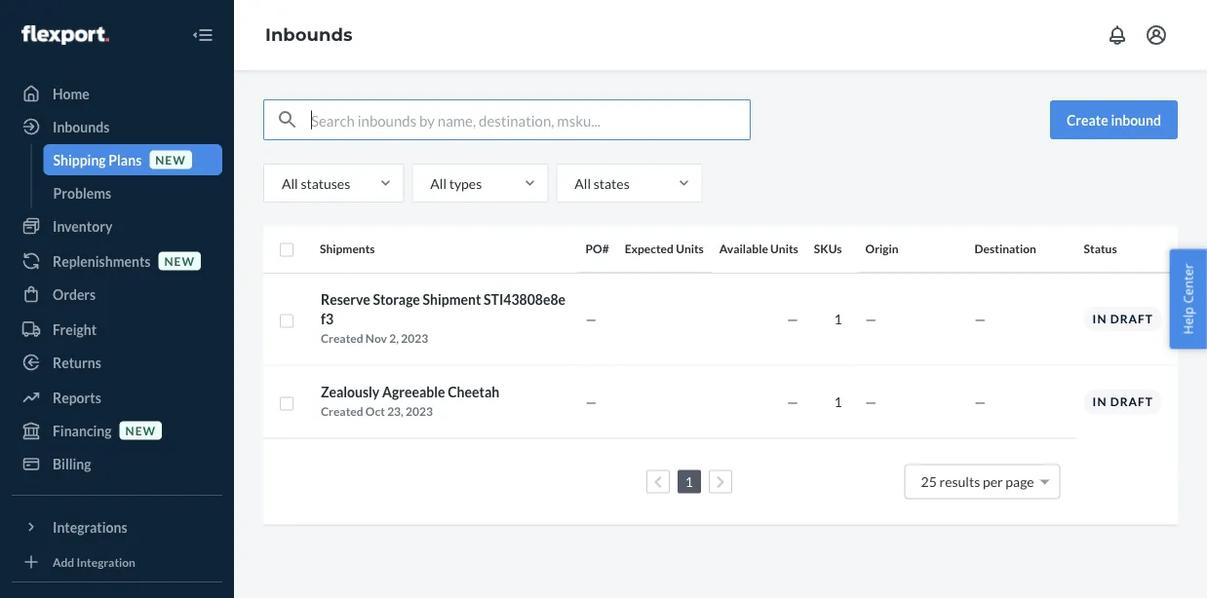 Task type: locate. For each thing, give the bounding box(es) containing it.
f3
[[321, 311, 334, 328]]

all
[[282, 175, 298, 192], [430, 175, 447, 192], [575, 175, 591, 192]]

0 vertical spatial 2023
[[401, 332, 428, 346]]

new up orders link
[[164, 254, 195, 268]]

2 square image from the top
[[279, 314, 295, 329]]

square image for —
[[279, 314, 295, 329]]

units
[[676, 242, 704, 256], [771, 242, 799, 256]]

2 units from the left
[[771, 242, 799, 256]]

flexport logo image
[[21, 25, 109, 45]]

square image for po#
[[279, 243, 295, 258]]

0 horizontal spatial all
[[282, 175, 298, 192]]

0 horizontal spatial inbounds link
[[12, 111, 222, 142]]

oct
[[366, 405, 385, 419]]

billing link
[[12, 449, 222, 480]]

1 created from the top
[[321, 332, 363, 346]]

problems link
[[43, 178, 222, 209]]

1 vertical spatial inbounds link
[[12, 111, 222, 142]]

per
[[983, 474, 1003, 491]]

skus
[[814, 242, 842, 256]]

add
[[53, 555, 74, 570]]

2023 inside reserve storage shipment sti43808e8e f3 created nov 2, 2023
[[401, 332, 428, 346]]

1 square image from the top
[[279, 243, 295, 258]]

2023 down agreeable
[[406, 405, 433, 419]]

2 in from the top
[[1093, 395, 1107, 409]]

create inbound
[[1067, 112, 1162, 128]]

new for financing
[[125, 424, 156, 438]]

add integration link
[[12, 551, 222, 574]]

1 horizontal spatial inbounds
[[265, 24, 353, 45]]

1 vertical spatial draft
[[1111, 395, 1154, 409]]

0 vertical spatial 1
[[834, 311, 842, 328]]

home
[[53, 85, 90, 102]]

all left states
[[575, 175, 591, 192]]

1 vertical spatial inbounds
[[53, 118, 110, 135]]

all statuses
[[282, 175, 350, 192]]

new right plans
[[155, 153, 186, 167]]

1 vertical spatial 2023
[[406, 405, 433, 419]]

new
[[155, 153, 186, 167], [164, 254, 195, 268], [125, 424, 156, 438]]

in for reserve storage shipment sti43808e8e f3
[[1093, 312, 1107, 326]]

2023
[[401, 332, 428, 346], [406, 405, 433, 419]]

0 vertical spatial new
[[155, 153, 186, 167]]

—
[[586, 311, 597, 328], [787, 311, 799, 328], [866, 311, 877, 328], [975, 311, 986, 328], [586, 394, 597, 411], [787, 394, 799, 411], [866, 394, 877, 411], [975, 394, 986, 411]]

1 vertical spatial square image
[[279, 314, 295, 329]]

all left statuses
[[282, 175, 298, 192]]

1 vertical spatial 1
[[834, 394, 842, 411]]

units right expected
[[676, 242, 704, 256]]

1 vertical spatial new
[[164, 254, 195, 268]]

close navigation image
[[191, 23, 215, 47]]

2 in draft from the top
[[1093, 395, 1154, 409]]

created down f3
[[321, 332, 363, 346]]

0 vertical spatial inbounds link
[[265, 24, 353, 45]]

square image
[[279, 243, 295, 258], [279, 314, 295, 329]]

states
[[594, 175, 630, 192]]

1 horizontal spatial inbounds link
[[265, 24, 353, 45]]

0 vertical spatial draft
[[1111, 312, 1154, 326]]

inventory link
[[12, 211, 222, 242]]

0 horizontal spatial inbounds
[[53, 118, 110, 135]]

storage
[[373, 292, 420, 308]]

add integration
[[53, 555, 135, 570]]

in draft
[[1093, 312, 1154, 326], [1093, 395, 1154, 409]]

zealously
[[321, 384, 380, 401]]

draft
[[1111, 312, 1154, 326], [1111, 395, 1154, 409]]

0 horizontal spatial units
[[676, 242, 704, 256]]

0 vertical spatial inbounds
[[265, 24, 353, 45]]

square image left shipments on the left of the page
[[279, 243, 295, 258]]

all for all statuses
[[282, 175, 298, 192]]

expected
[[625, 242, 674, 256]]

2 created from the top
[[321, 405, 363, 419]]

draft for zealously agreeable cheetah
[[1111, 395, 1154, 409]]

2 all from the left
[[430, 175, 447, 192]]

units right available
[[771, 242, 799, 256]]

1 in draft from the top
[[1093, 312, 1154, 326]]

inventory
[[53, 218, 113, 235]]

open notifications image
[[1106, 23, 1129, 47]]

in draft for reserve storage shipment sti43808e8e f3
[[1093, 312, 1154, 326]]

available units
[[720, 242, 799, 256]]

all left 'types'
[[430, 175, 447, 192]]

1 in from the top
[[1093, 312, 1107, 326]]

square image
[[279, 396, 295, 412]]

1 horizontal spatial units
[[771, 242, 799, 256]]

help center button
[[1170, 249, 1207, 349]]

origin
[[866, 242, 899, 256]]

sti43808e8e
[[484, 292, 566, 308]]

25
[[921, 474, 937, 491]]

1 vertical spatial in draft
[[1093, 395, 1154, 409]]

2,
[[389, 332, 399, 346]]

created down 'zealously'
[[321, 405, 363, 419]]

statuses
[[301, 175, 350, 192]]

center
[[1180, 264, 1197, 304]]

2 vertical spatial new
[[125, 424, 156, 438]]

cheetah
[[448, 384, 500, 401]]

2 horizontal spatial all
[[575, 175, 591, 192]]

orders link
[[12, 279, 222, 310]]

1 units from the left
[[676, 242, 704, 256]]

1 vertical spatial created
[[321, 405, 363, 419]]

units for available units
[[771, 242, 799, 256]]

in
[[1093, 312, 1107, 326], [1093, 395, 1107, 409]]

created
[[321, 332, 363, 346], [321, 405, 363, 419]]

2023 right 2, at left bottom
[[401, 332, 428, 346]]

inbounds
[[265, 24, 353, 45], [53, 118, 110, 135]]

0 vertical spatial created
[[321, 332, 363, 346]]

integration
[[77, 555, 135, 570]]

2 draft from the top
[[1111, 395, 1154, 409]]

1
[[834, 311, 842, 328], [834, 394, 842, 411], [685, 474, 693, 491]]

3 all from the left
[[575, 175, 591, 192]]

1 draft from the top
[[1111, 312, 1154, 326]]

shipment
[[423, 292, 481, 308]]

1 horizontal spatial all
[[430, 175, 447, 192]]

chevron left image
[[654, 476, 662, 489]]

all for all states
[[575, 175, 591, 192]]

0 vertical spatial square image
[[279, 243, 295, 258]]

1 vertical spatial in
[[1093, 395, 1107, 409]]

all types
[[430, 175, 482, 192]]

square image left f3
[[279, 314, 295, 329]]

0 vertical spatial in
[[1093, 312, 1107, 326]]

new down reports link
[[125, 424, 156, 438]]

inbounds link
[[265, 24, 353, 45], [12, 111, 222, 142]]

0 vertical spatial in draft
[[1093, 312, 1154, 326]]

1 all from the left
[[282, 175, 298, 192]]



Task type: vqa. For each thing, say whether or not it's contained in the screenshot.
Units corresponding to Available Units
yes



Task type: describe. For each thing, give the bounding box(es) containing it.
status
[[1084, 242, 1117, 256]]

create
[[1067, 112, 1109, 128]]

shipments
[[320, 242, 375, 256]]

23,
[[387, 405, 404, 419]]

returns link
[[12, 347, 222, 378]]

chevron right image
[[716, 476, 725, 489]]

created inside reserve storage shipment sti43808e8e f3 created nov 2, 2023
[[321, 332, 363, 346]]

destination
[[975, 242, 1037, 256]]

replenishments
[[53, 253, 151, 270]]

new for replenishments
[[164, 254, 195, 268]]

25 results per page
[[921, 474, 1034, 491]]

created inside zealously agreeable cheetah created oct 23, 2023
[[321, 405, 363, 419]]

in draft for zealously agreeable cheetah
[[1093, 395, 1154, 409]]

all for all types
[[430, 175, 447, 192]]

help center
[[1180, 264, 1197, 335]]

returns
[[53, 355, 101, 371]]

units for expected units
[[676, 242, 704, 256]]

shipping
[[53, 152, 106, 168]]

2 vertical spatial 1
[[685, 474, 693, 491]]

2023 inside zealously agreeable cheetah created oct 23, 2023
[[406, 405, 433, 419]]

po#
[[586, 242, 609, 256]]

expected units
[[625, 242, 704, 256]]

home link
[[12, 78, 222, 109]]

draft for reserve storage shipment sti43808e8e f3
[[1111, 312, 1154, 326]]

types
[[449, 175, 482, 192]]

freight
[[53, 321, 97, 338]]

1 for reserve storage shipment sti43808e8e f3
[[834, 311, 842, 328]]

shipping plans
[[53, 152, 142, 168]]

reports link
[[12, 382, 222, 414]]

page
[[1006, 474, 1034, 491]]

integrations
[[53, 519, 127, 536]]

plans
[[109, 152, 142, 168]]

all states
[[575, 175, 630, 192]]

problems
[[53, 185, 111, 201]]

orders
[[53, 286, 96, 303]]

billing
[[53, 456, 91, 473]]

zealously agreeable cheetah created oct 23, 2023
[[321, 384, 500, 419]]

agreeable
[[382, 384, 445, 401]]

results
[[940, 474, 980, 491]]

create inbound button
[[1050, 100, 1178, 139]]

help
[[1180, 307, 1197, 335]]

open account menu image
[[1145, 23, 1168, 47]]

available
[[720, 242, 768, 256]]

integrations button
[[12, 512, 222, 543]]

in for zealously agreeable cheetah
[[1093, 395, 1107, 409]]

Search inbounds by name, destination, msku... text field
[[311, 100, 750, 139]]

1 link
[[681, 474, 697, 491]]

nov
[[366, 332, 387, 346]]

inbound
[[1111, 112, 1162, 128]]

freight link
[[12, 314, 222, 345]]

reserve storage shipment sti43808e8e f3 created nov 2, 2023
[[321, 292, 566, 346]]

reports
[[53, 390, 101, 406]]

1 for zealously agreeable cheetah
[[834, 394, 842, 411]]

new for shipping plans
[[155, 153, 186, 167]]

25 results per page option
[[921, 474, 1034, 491]]

reserve
[[321, 292, 370, 308]]

financing
[[53, 423, 112, 439]]



